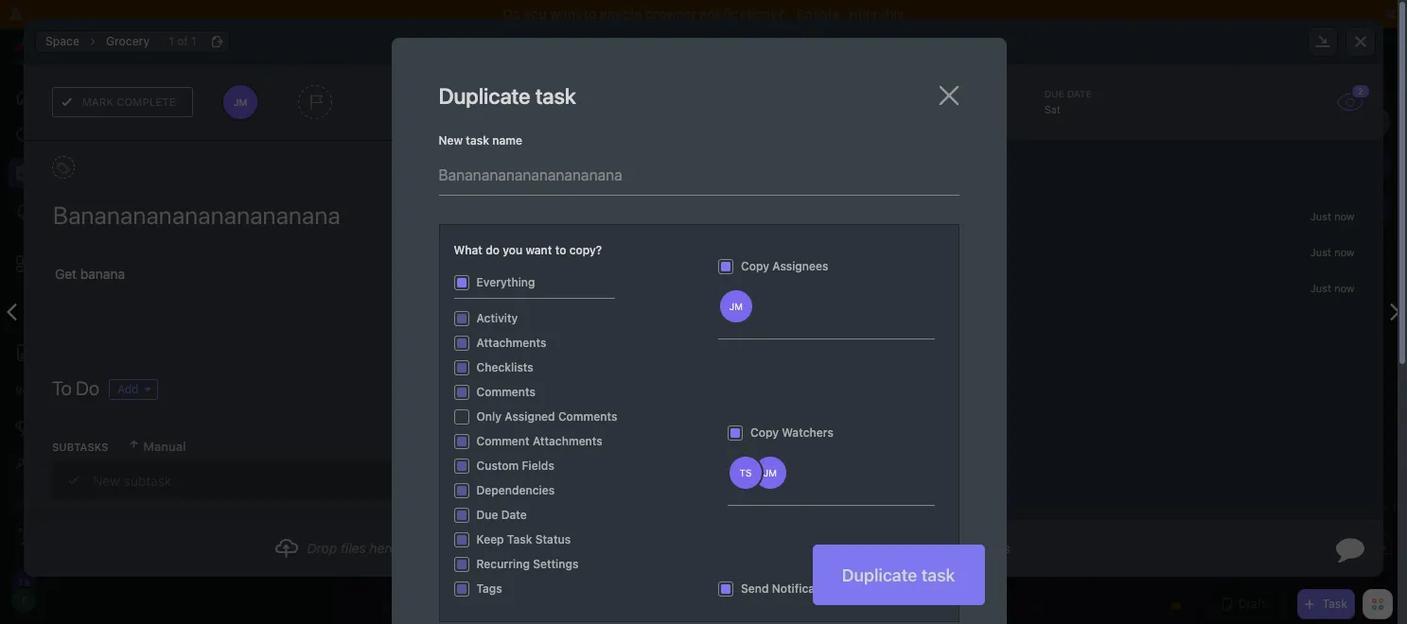 Task type: locate. For each thing, give the bounding box(es) containing it.
apply right the here
[[404, 529, 438, 544]]

space button
[[376, 64, 428, 106]]

copy left watchers
[[751, 425, 779, 440]]

1 feedback from the top
[[621, 529, 675, 544]]

2 just from the top
[[1311, 246, 1332, 259]]

jm inside dropdown button
[[730, 301, 743, 312]]

based down settings
[[563, 590, 599, 605]]

2 vertical spatial jm
[[764, 467, 777, 478]]

1 vertical spatial communication
[[462, 277, 552, 292]]

0 vertical spatial task
[[535, 83, 576, 109]]

0 vertical spatial ins
[[498, 313, 515, 328]]

0 vertical spatial 🍗
[[444, 457, 460, 472]]

2 vertical spatial space
[[145, 261, 181, 277]]

2 ins from the top
[[498, 349, 515, 364]]

to inside duplicate task dialog
[[555, 243, 566, 257]]

1 vertical spatial now
[[1335, 246, 1355, 259]]

want inside duplicate task dialog
[[526, 243, 552, 257]]

custom fields
[[477, 459, 555, 473]]

feedback
[[621, 529, 675, 544], [621, 590, 675, 605]]

you for you don't have any favorites yet. learn how to create one or hide this .
[[135, 37, 155, 52]]

1 vertical spatial space
[[383, 77, 428, 94]]

1 from from the top
[[679, 529, 706, 544]]

2 lunch from the top
[[404, 493, 440, 508]]

1 horizontal spatial or
[[459, 540, 471, 557]]

copy
[[741, 259, 769, 274], [751, 425, 779, 440]]

ts inside duplicate task dialog
[[740, 467, 752, 478]]

recurring settings
[[477, 557, 579, 572]]

you inside to do dialog
[[800, 244, 821, 260]]

or inside to do dialog
[[459, 540, 471, 557]]

everything down do
[[477, 275, 535, 290]]

2 create marketing designs ⚒️ link from the top
[[399, 413, 792, 445]]

task details element
[[24, 64, 1384, 141]]

lunch up drop files here to attach or browse
[[404, 493, 440, 508]]

2 channels from the top
[[556, 277, 609, 292]]

1 horizontal spatial task
[[1323, 597, 1348, 611]]

on
[[602, 529, 617, 544], [602, 590, 617, 605]]

browse
[[475, 540, 519, 557]]

1 revisions from the top
[[441, 529, 494, 544]]

lunch 🍗 left "custom"
[[404, 457, 460, 472]]

0 vertical spatial hide
[[849, 6, 878, 22]]

2 now from the top
[[1335, 246, 1355, 259]]

space up spaces link
[[45, 34, 79, 48]]

check- for second do team check-ins ⚒️ link
[[457, 349, 498, 364]]

1 horizontal spatial comments
[[558, 410, 617, 424]]

or
[[447, 37, 458, 52], [459, 540, 471, 557]]

0 vertical spatial check all communication channels ⚒️ link
[[399, 233, 792, 265]]

1 vertical spatial apply revisions to designs based on feedback from supervisor ⚒️
[[404, 590, 772, 625]]

0 vertical spatial now
[[1335, 210, 1355, 222]]

1 vertical spatial check all communication channels ⚒️
[[404, 277, 629, 292]]

2 vertical spatial just
[[1311, 282, 1332, 295]]

minimize task image
[[1316, 35, 1331, 47]]

all left do
[[445, 241, 458, 257]]

apply revisions to designs based on feedback from supervisor ⚒️ link
[[399, 521, 792, 577], [399, 581, 792, 625]]

this right hide on the top of page
[[487, 37, 507, 52]]

hide this link
[[461, 37, 507, 52]]

1 lunch 🍗 link from the top
[[399, 449, 792, 481]]

0 vertical spatial duplicate task
[[439, 83, 576, 109]]

1 horizontal spatial you
[[524, 6, 547, 22]]

date down "dependencies" on the bottom of page
[[501, 508, 527, 522]]

copy left assignees
[[741, 259, 769, 274]]

1 vertical spatial task
[[1323, 597, 1348, 611]]

lunch 🍗 up attach
[[404, 493, 460, 508]]

1 horizontal spatial jm
[[764, 467, 777, 478]]

copy for copy assignees
[[741, 259, 769, 274]]

2 vertical spatial task
[[922, 566, 956, 585]]

copy assignees
[[741, 259, 829, 274]]

to do
[[52, 378, 99, 399]]

based up settings
[[563, 529, 599, 544]]

0 vertical spatial you
[[135, 37, 155, 52]]

assignees button
[[1153, 122, 1235, 144]]

communication for second check all communication channels ⚒️ "link" from the top
[[462, 277, 552, 292]]

0 horizontal spatial jm
[[730, 301, 743, 312]]

1 vertical spatial check
[[404, 277, 442, 292]]

want
[[550, 6, 580, 22], [526, 243, 552, 257]]

comments
[[477, 385, 536, 399], [558, 410, 617, 424]]

watchers
[[782, 425, 834, 440]]

want right do
[[526, 243, 552, 257]]

1 vertical spatial want
[[526, 243, 552, 257]]

0 horizontal spatial task
[[507, 533, 532, 547]]

1 vertical spatial create
[[404, 421, 444, 436]]

1 check from the top
[[404, 241, 442, 257]]

all down what
[[445, 277, 458, 292]]

2 all from the top
[[445, 277, 458, 292]]

channels down the copy?
[[556, 277, 609, 292]]

check- for first do team check-ins ⚒️ link from the top
[[457, 313, 498, 328]]

0 horizontal spatial you
[[135, 37, 155, 52]]

team space link
[[110, 255, 307, 285]]

channels right do
[[556, 241, 609, 257]]

0 vertical spatial do team check-ins ⚒️
[[404, 313, 535, 328]]

1 vertical spatial this
[[487, 37, 507, 52]]

1 marketing from the top
[[447, 385, 506, 400]]

activity
[[477, 311, 518, 326]]

now
[[1335, 210, 1355, 222], [1335, 246, 1355, 259], [1335, 282, 1355, 295]]

2 do team check-ins ⚒️ from the top
[[404, 349, 535, 364]]

set
[[825, 244, 843, 260]]

everything down spaces
[[89, 112, 152, 127]]

1 do team check-ins ⚒️ from the top
[[404, 313, 535, 328]]

1 vertical spatial jm
[[730, 301, 743, 312]]

any
[[218, 37, 236, 52]]

jm down copy watchers
[[764, 467, 777, 478]]

0 vertical spatial apply
[[404, 529, 438, 544]]

lunch left "custom"
[[404, 457, 440, 472]]

name
[[492, 133, 522, 148]]

2 vertical spatial just now
[[1311, 282, 1355, 295]]

ins up attachments
[[498, 313, 515, 328]]

0 horizontal spatial space
[[45, 34, 79, 48]]

create marketing designs ⚒️ up "custom"
[[404, 421, 575, 436]]

1 check- from the top
[[457, 313, 498, 328]]

jm
[[1368, 159, 1382, 170], [730, 301, 743, 312], [764, 467, 777, 478]]

or right one
[[447, 37, 458, 52]]

task
[[507, 533, 532, 547], [1323, 597, 1348, 611]]

user group image
[[85, 263, 99, 275]]

2 horizontal spatial jm
[[1368, 159, 1382, 170]]

🍗 left "custom"
[[444, 457, 460, 472]]

marketing up 'only'
[[447, 385, 506, 400]]

to left the copy?
[[555, 243, 566, 257]]

check all communication channels ⚒️
[[404, 241, 629, 257], [404, 277, 629, 292]]

1 vertical spatial based
[[563, 590, 599, 605]]

team left the "activity"
[[424, 313, 454, 328]]

2 on from the top
[[602, 590, 617, 605]]

1 check all communication channels ⚒️ from the top
[[404, 241, 629, 257]]

hide
[[849, 6, 878, 22], [1367, 501, 1389, 512]]

1 vertical spatial check-
[[457, 349, 498, 364]]

2 communication from the top
[[462, 277, 552, 292]]

copy?
[[569, 243, 602, 257]]

2 apply revisions to designs based on feedback from supervisor ⚒️ link from the top
[[399, 581, 792, 625]]

revisions down due
[[441, 529, 494, 544]]

hide
[[461, 37, 484, 52]]

subtasks
[[52, 441, 108, 453]]

check
[[404, 241, 442, 257], [404, 277, 442, 292]]

1 vertical spatial all
[[445, 277, 458, 292]]

marketing
[[447, 385, 506, 400], [447, 421, 506, 436]]

marketing up "custom"
[[447, 421, 506, 436]]

jm down copy assignees
[[730, 301, 743, 312]]

0 vertical spatial feedback
[[621, 529, 675, 544]]

1 team from the top
[[424, 313, 454, 328]]

1 apply from the top
[[404, 529, 438, 544]]

revisions
[[441, 529, 494, 544], [441, 590, 494, 605]]

1 vertical spatial apply
[[404, 590, 438, 605]]

board link
[[543, 72, 585, 108]]

space down the create
[[383, 77, 428, 94]]

2 check all communication channels ⚒️ link from the top
[[399, 269, 792, 301]]

1 vertical spatial on
[[602, 590, 617, 605]]

1 all from the top
[[445, 241, 458, 257]]

team left checklists on the bottom
[[424, 349, 454, 364]]

duplicate
[[439, 83, 531, 109], [842, 566, 917, 585]]

2 lunch 🍗 from the top
[[404, 493, 460, 508]]

copy watchers
[[751, 425, 834, 440]]

to left sat
[[922, 244, 933, 260]]

to do dialog
[[24, 18, 1384, 577]]

space right team on the top
[[145, 261, 181, 277]]

create marketing designs ⚒️ link up only assigned comments in the left bottom of the page
[[399, 377, 792, 409]]

channels
[[556, 241, 609, 257], [556, 277, 609, 292]]

2 check- from the top
[[457, 349, 498, 364]]

1 vertical spatial everything
[[477, 275, 535, 290]]

2 check all communication channels ⚒️ from the top
[[404, 277, 629, 292]]

to left enable on the left top of the page
[[584, 6, 597, 22]]

tracked
[[943, 87, 990, 98]]

0 vertical spatial apply revisions to designs based on feedback from supervisor ⚒️ link
[[399, 521, 792, 577]]

3 just now from the top
[[1311, 282, 1355, 295]]

1 horizontal spatial duplicate
[[842, 566, 917, 585]]

create marketing designs ⚒️ up 'only'
[[404, 385, 575, 400]]

check for first check all communication channels ⚒️ "link" from the top of the page
[[404, 241, 442, 257]]

Enter task na﻿me text field
[[439, 151, 959, 195]]

you left don't at the top left
[[135, 37, 155, 52]]

tags
[[386, 211, 413, 227]]

0 vertical spatial create marketing designs ⚒️
[[404, 385, 575, 400]]

do team check-ins ⚒️ down the "activity"
[[404, 349, 535, 364]]

1 do team check-ins ⚒️ link from the top
[[399, 305, 792, 337]]

lunch 🍗 for second lunch 🍗 link from the top
[[404, 493, 460, 508]]

1 just now from the top
[[1311, 210, 1355, 222]]

favorites right any
[[240, 37, 288, 52]]

0 vertical spatial channels
[[556, 241, 609, 257]]

do team check-ins ⚒️ link
[[399, 305, 792, 337], [399, 341, 792, 373]]

2 create marketing designs ⚒️ from the top
[[404, 421, 575, 436]]

2 horizontal spatial space
[[383, 77, 428, 94]]

task
[[535, 83, 576, 109], [466, 133, 489, 148], [922, 566, 956, 585]]

0 vertical spatial revisions
[[441, 529, 494, 544]]

0 vertical spatial check
[[404, 241, 442, 257]]

list
[[475, 81, 497, 96]]

check all communication channels ⚒️ down what do you want to copy?
[[404, 277, 629, 292]]

0 vertical spatial check all communication channels ⚒️
[[404, 241, 629, 257]]

revisions down the recurring
[[441, 590, 494, 605]]

task inside button
[[922, 566, 956, 585]]

1 apply revisions to designs based on feedback from supervisor ⚒️ from the top
[[404, 529, 772, 569]]

or left 'keep'
[[459, 540, 471, 557]]

1 vertical spatial ins
[[498, 349, 515, 364]]

1 lunch from the top
[[404, 457, 440, 472]]

ins for first do team check-ins ⚒️ link from the top
[[498, 313, 515, 328]]

all for second check all communication channels ⚒️ "link" from the top
[[445, 277, 458, 292]]

communication for first check all communication channels ⚒️ "link" from the top of the page
[[462, 241, 552, 257]]

space inside button
[[383, 77, 428, 94]]

1 vertical spatial create marketing designs ⚒️ link
[[399, 413, 792, 445]]

check all communication channels ⚒️ up the "activity"
[[404, 241, 629, 257]]

1 vertical spatial just
[[1311, 246, 1332, 259]]

1 vertical spatial or
[[459, 540, 471, 557]]

1 communication from the top
[[462, 241, 552, 257]]

search
[[385, 125, 422, 140]]

to
[[52, 378, 72, 399]]

do team check-ins ⚒️ up attachments
[[404, 313, 535, 328]]

1 vertical spatial hide
[[1367, 501, 1389, 512]]

date
[[893, 244, 918, 260], [501, 508, 527, 522]]

ins down the "activity"
[[498, 349, 515, 364]]

only assigned comments
[[477, 410, 617, 424]]

do right to
[[76, 378, 99, 399]]

you left set
[[800, 244, 821, 260]]

communication
[[462, 241, 552, 257], [462, 277, 552, 292]]

apply down drop files here to attach or browse
[[404, 590, 438, 605]]

lunch 🍗 link up status
[[399, 485, 792, 517]]

0 vertical spatial lunch 🍗 link
[[399, 449, 792, 481]]

0 vertical spatial create marketing designs ⚒️ link
[[399, 377, 792, 409]]

0 vertical spatial ts
[[1369, 203, 1381, 214]]

2 from from the top
[[679, 590, 706, 605]]

🍗
[[444, 457, 460, 472], [444, 493, 460, 508]]

apply
[[404, 529, 438, 544], [404, 590, 438, 605]]

all
[[445, 241, 458, 257], [445, 277, 458, 292]]

0 vertical spatial task
[[507, 533, 532, 547]]

jm down 27
[[1368, 159, 1382, 170]]

1 vertical spatial from
[[679, 590, 706, 605]]

everything link
[[48, 105, 330, 135]]

1 ins from the top
[[498, 313, 515, 328]]

ts down 27
[[1369, 203, 1381, 214]]

do left checklists on the bottom
[[404, 349, 421, 364]]

2 team from the top
[[424, 349, 454, 364]]

lunch 🍗 link
[[399, 449, 792, 481], [399, 485, 792, 517]]

check all communication channels ⚒️ for second check all communication channels ⚒️ "link" from the top
[[404, 277, 629, 292]]

keep
[[477, 533, 504, 547]]

ts down copy watchers
[[740, 467, 752, 478]]

create marketing designs ⚒️
[[404, 385, 575, 400], [404, 421, 575, 436]]

1 vertical spatial duplicate
[[842, 566, 917, 585]]

1 channels from the top
[[556, 241, 609, 257]]

1 vertical spatial ts
[[740, 467, 752, 478]]

1 vertical spatial comments
[[558, 410, 617, 424]]

0 vertical spatial all
[[445, 241, 458, 257]]

1 horizontal spatial space
[[145, 261, 181, 277]]

space for space link
[[45, 34, 79, 48]]

1 vertical spatial lunch
[[404, 493, 440, 508]]

create marketing designs ⚒️ link up fields
[[399, 413, 792, 445]]

space inside task locations element
[[45, 34, 79, 48]]

1 horizontal spatial favorites
[[240, 37, 288, 52]]

0 vertical spatial jm
[[1368, 159, 1382, 170]]

check- down the "activity"
[[457, 349, 498, 364]]

from for 2nd apply revisions to designs based on feedback from supervisor ⚒️ link from the bottom
[[679, 529, 706, 544]]

1 vertical spatial team
[[424, 349, 454, 364]]

1 vertical spatial check all communication channels ⚒️ link
[[399, 269, 792, 301]]

1 vertical spatial revisions
[[441, 590, 494, 605]]

1 just from the top
[[1311, 210, 1332, 222]]

favorites
[[240, 37, 288, 52], [63, 39, 121, 52]]

0 vertical spatial copy
[[741, 259, 769, 274]]

comments down checklists on the bottom
[[477, 385, 536, 399]]

Edit task name text field
[[53, 199, 742, 231]]

1 vertical spatial just now
[[1311, 246, 1355, 259]]

lunch
[[404, 457, 440, 472], [404, 493, 440, 508]]

do you want to enable browser notifications? enable hide this
[[503, 6, 904, 22]]

no
[[364, 211, 382, 227]]

2 check from the top
[[404, 277, 442, 292]]

1 vertical spatial channels
[[556, 277, 609, 292]]

one
[[424, 37, 443, 52]]

do team check-ins ⚒️ link down the copy?
[[399, 305, 792, 337]]

create marketing designs ⚒️ link
[[399, 377, 792, 409], [399, 413, 792, 445]]

schedule daily link
[[73, 196, 288, 224]]

miller
[[943, 281, 975, 296]]

0 vertical spatial marketing
[[447, 385, 506, 400]]

0 horizontal spatial comments
[[477, 385, 536, 399]]

you
[[135, 37, 155, 52], [800, 244, 821, 260]]

0 vertical spatial lunch 🍗
[[404, 457, 460, 472]]

0 horizontal spatial task
[[466, 133, 489, 148]]

due
[[868, 244, 889, 260]]

new
[[439, 133, 463, 148]]

2 apply from the top
[[404, 590, 438, 605]]

2 revisions from the top
[[441, 590, 494, 605]]

team for first do team check-ins ⚒️ link from the top
[[424, 313, 454, 328]]

1 vertical spatial date
[[501, 508, 527, 522]]

1 vertical spatial supervisor
[[710, 590, 772, 605]]

0 vertical spatial apply revisions to designs based on feedback from supervisor ⚒️
[[404, 529, 772, 569]]

1 horizontal spatial everything
[[477, 275, 535, 290]]

0 horizontal spatial you
[[503, 243, 523, 257]]

settings
[[533, 557, 579, 572]]

lunch 🍗 for 1st lunch 🍗 link from the top of the page
[[404, 457, 460, 472]]

New subtask text field
[[93, 464, 741, 498]]

1 vertical spatial apply revisions to designs based on feedback from supervisor ⚒️ link
[[399, 581, 792, 625]]

🍗 left due
[[444, 493, 460, 508]]

0 vertical spatial from
[[679, 529, 706, 544]]

check- up attachments
[[457, 313, 498, 328]]

2 supervisor from the top
[[710, 590, 772, 605]]

0 vertical spatial duplicate
[[439, 83, 531, 109]]

enable
[[600, 6, 642, 22]]

1 lunch 🍗 from the top
[[404, 457, 460, 472]]

want left enable on the left top of the page
[[550, 6, 580, 22]]

0 horizontal spatial or
[[447, 37, 458, 52]]

1 create marketing designs ⚒️ link from the top
[[399, 377, 792, 409]]

date right due on the right top
[[893, 244, 918, 260]]

0 vertical spatial you
[[524, 6, 547, 22]]

favorites up spaces
[[63, 39, 121, 52]]

0 vertical spatial supervisor
[[710, 529, 772, 544]]

ins for second do team check-ins ⚒️ link
[[498, 349, 515, 364]]

this right "enable"
[[881, 6, 904, 22]]

0 horizontal spatial duplicate
[[439, 83, 531, 109]]

checklists
[[477, 361, 534, 375]]

do team check-ins ⚒️ link up only assigned comments in the left bottom of the page
[[399, 341, 792, 373]]

you up board
[[524, 6, 547, 22]]

comments up attachments
[[558, 410, 617, 424]]

you right do
[[503, 243, 523, 257]]

2 apply revisions to designs based on feedback from supervisor ⚒️ from the top
[[404, 590, 772, 625]]

designs
[[510, 385, 556, 400], [510, 421, 556, 436], [513, 529, 559, 544], [513, 590, 559, 605]]

lunch 🍗 link down only assigned comments in the left bottom of the page
[[399, 449, 792, 481]]



Task type: describe. For each thing, give the bounding box(es) containing it.
the
[[846, 244, 864, 260]]

1 🍗 from the top
[[444, 457, 460, 472]]

grocery link
[[96, 30, 159, 53]]

you set the due date to sat
[[800, 244, 955, 260]]

you for you set the due date to sat
[[800, 244, 821, 260]]

files
[[341, 540, 366, 557]]

sat
[[937, 244, 955, 260]]

share
[[1266, 127, 1296, 140]]

2 horizontal spatial 1
[[1392, 501, 1397, 512]]

learn how to create one link
[[314, 37, 443, 52]]

get banana
[[55, 266, 125, 282]]

task body element
[[24, 141, 771, 532]]

0 vertical spatial this
[[881, 6, 904, 22]]

to down due date
[[497, 529, 509, 544]]

2 lunch 🍗 link from the top
[[399, 485, 792, 517]]

schedule daily
[[91, 203, 176, 218]]

notifications?
[[700, 6, 784, 22]]

0 horizontal spatial this
[[487, 37, 507, 52]]

.
[[507, 37, 510, 52]]

custom
[[477, 459, 519, 473]]

1 based from the top
[[563, 529, 599, 544]]

assigned
[[505, 410, 555, 424]]

automations button
[[1282, 71, 1370, 99]]

team for second do team check-ins ⚒️ link
[[424, 349, 454, 364]]

duplicate task inside button
[[842, 566, 956, 585]]

daily
[[148, 203, 176, 218]]

learn
[[314, 37, 344, 52]]

1 of 1
[[169, 34, 196, 48]]

don't
[[158, 37, 186, 52]]

assignees
[[773, 259, 829, 274]]

jeremy
[[898, 281, 940, 296]]

revisions for first apply revisions to designs based on feedback from supervisor ⚒️ link from the bottom of the page
[[441, 590, 494, 605]]

tasks...
[[426, 125, 464, 140]]

2 create from the top
[[404, 421, 444, 436]]

27
[[1368, 131, 1380, 142]]

time tracked
[[916, 87, 990, 98]]

send
[[741, 582, 769, 596]]

1 horizontal spatial 1
[[191, 34, 196, 48]]

0 vertical spatial want
[[550, 6, 580, 22]]

1 apply revisions to designs based on feedback from supervisor ⚒️ link from the top
[[399, 521, 792, 577]]

recurring
[[477, 557, 530, 572]]

attach
[[416, 540, 455, 557]]

here
[[370, 540, 397, 557]]

do team check-ins ⚒️ for second do team check-ins ⚒️ link
[[404, 349, 535, 364]]

only
[[477, 410, 502, 424]]

list link
[[475, 73, 504, 108]]

lunch for second lunch 🍗 link from the top
[[404, 493, 440, 508]]

do inside task body "element"
[[76, 378, 99, 399]]

duplicate inside button
[[842, 566, 917, 585]]

attachments
[[533, 434, 603, 449]]

14
[[295, 203, 307, 216]]

automations
[[1291, 78, 1360, 92]]

do left the "activity"
[[404, 313, 421, 328]]

0 horizontal spatial favorites
[[63, 39, 121, 52]]

task inside dialog
[[507, 533, 532, 547]]

channels for first check all communication channels ⚒️ "link" from the top of the page
[[556, 241, 609, 257]]

task for what do you want to copy?
[[466, 133, 489, 148]]

status
[[535, 533, 571, 547]]

me
[[1130, 127, 1145, 140]]

0 horizontal spatial everything
[[89, 112, 152, 127]]

1 horizontal spatial ts
[[1369, 203, 1381, 214]]

apply revisions to designs based on feedback from supervisor ⚒️ for first apply revisions to designs based on feedback from supervisor ⚒️ link from the bottom of the page
[[404, 590, 772, 625]]

how
[[348, 37, 370, 52]]

do team check-ins ⚒️ for first do team check-ins ⚒️ link from the top
[[404, 313, 535, 328]]

apply revisions to designs based on feedback from supervisor ⚒️ for 2nd apply revisions to designs based on feedback from supervisor ⚒️ link from the bottom
[[404, 529, 772, 569]]

search tasks...
[[385, 125, 464, 140]]

no tags
[[364, 211, 413, 227]]

check for second check all communication channels ⚒️ "link" from the top
[[404, 277, 442, 292]]

channels for second check all communication channels ⚒️ "link" from the top
[[556, 277, 609, 292]]

spaces link
[[48, 80, 109, 96]]

schedule
[[91, 203, 144, 218]]

jm button
[[718, 289, 935, 325]]

all for first check all communication channels ⚒️ "link" from the top of the page
[[445, 241, 458, 257]]

time
[[916, 87, 940, 98]]

1 create from the top
[[404, 385, 444, 400]]

due date
[[477, 508, 527, 522]]

1 supervisor from the top
[[710, 529, 772, 544]]

2 just now from the top
[[1311, 246, 1355, 259]]

do up the '.'
[[503, 6, 521, 22]]

do
[[486, 243, 500, 257]]

drop
[[307, 540, 337, 557]]

everything inside duplicate task dialog
[[477, 275, 535, 290]]

copy for copy watchers
[[751, 425, 779, 440]]

2 marketing from the top
[[447, 421, 506, 436]]

duplicate task button
[[813, 545, 985, 606]]

to right the here
[[401, 540, 413, 557]]

space inside "link"
[[145, 261, 181, 277]]

to right 'how'
[[373, 37, 383, 52]]

due
[[477, 508, 498, 522]]

task for new task name
[[535, 83, 576, 109]]

space for space button at the left top of the page
[[383, 77, 428, 94]]

2 feedback from the top
[[621, 590, 675, 605]]

1 check all communication channels ⚒️ link from the top
[[399, 233, 792, 265]]

send notifications
[[741, 582, 842, 596]]

0 vertical spatial or
[[447, 37, 458, 52]]

comment
[[477, 434, 530, 449]]

dependencies
[[477, 484, 555, 498]]

2 based from the top
[[563, 590, 599, 605]]

new task name
[[439, 133, 522, 148]]

Search tasks... text field
[[385, 120, 542, 146]]

browse link
[[475, 540, 519, 557]]

0 horizontal spatial 1
[[169, 34, 174, 48]]

hide 1
[[1367, 501, 1397, 512]]

1 create marketing designs ⚒️ from the top
[[404, 385, 575, 400]]

enable
[[797, 6, 839, 22]]

get
[[55, 266, 77, 282]]

1 on from the top
[[602, 529, 617, 544]]

you inside duplicate task dialog
[[503, 243, 523, 257]]

attachments
[[477, 336, 547, 350]]

lunch for 1st lunch 🍗 link from the top of the page
[[404, 457, 440, 472]]

me button
[[1110, 122, 1153, 144]]

date inside to do dialog
[[893, 244, 918, 260]]

notifications
[[772, 582, 842, 596]]

1 now from the top
[[1335, 210, 1355, 222]]

fields
[[522, 459, 555, 473]]

revisions for 2nd apply revisions to designs based on feedback from supervisor ⚒️ link from the bottom
[[441, 529, 494, 544]]

tags
[[477, 582, 502, 596]]

3 now from the top
[[1335, 282, 1355, 295]]

spaces
[[63, 80, 109, 96]]

duplicate task dialog
[[391, 38, 1007, 625]]

3 just from the top
[[1311, 282, 1332, 295]]

share button
[[1245, 122, 1301, 144]]

0 horizontal spatial duplicate task
[[439, 83, 576, 109]]

of
[[177, 34, 188, 48]]

date inside duplicate task dialog
[[501, 508, 527, 522]]

1 horizontal spatial hide
[[1367, 501, 1389, 512]]

2 🍗 from the top
[[444, 493, 460, 508]]

to down the recurring
[[497, 590, 509, 605]]

from for first apply revisions to designs based on feedback from supervisor ⚒️ link from the bottom of the page
[[679, 590, 706, 605]]

2 do team check-ins ⚒️ link from the top
[[399, 341, 792, 373]]

comment attachments
[[477, 434, 603, 449]]

space link
[[36, 30, 89, 53]]

you don't have any favorites yet. learn how to create one or hide this .
[[135, 37, 510, 52]]

board
[[543, 80, 578, 95]]

task locations element
[[24, 18, 1384, 64]]

assignees
[[1176, 127, 1228, 140]]

banana
[[80, 266, 125, 282]]

browser
[[645, 6, 696, 22]]

what
[[454, 243, 483, 257]]

check all communication channels ⚒️ for first check all communication channels ⚒️ "link" from the top of the page
[[404, 241, 629, 257]]

have
[[189, 37, 214, 52]]



Task type: vqa. For each thing, say whether or not it's contained in the screenshot.
the topmost Just
yes



